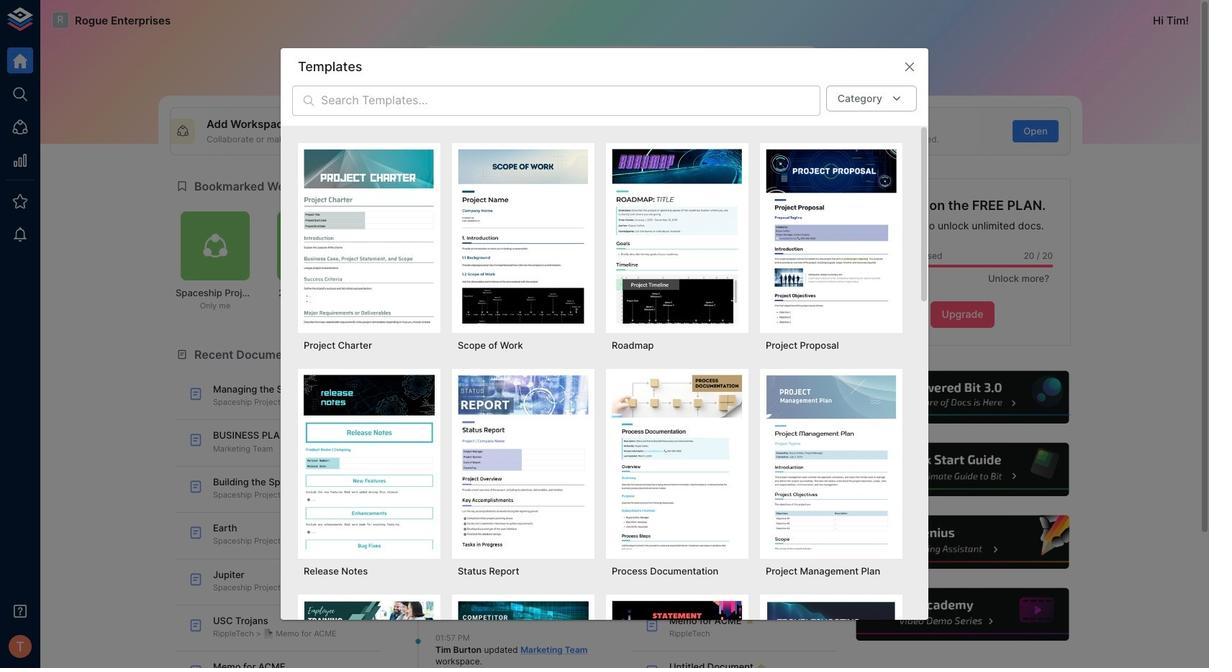 Task type: describe. For each thing, give the bounding box(es) containing it.
3 help image from the top
[[855, 514, 1071, 571]]

1 help image from the top
[[855, 369, 1071, 426]]

release notes image
[[304, 375, 435, 550]]

statement of work image
[[612, 601, 743, 669]]

project proposal image
[[766, 149, 897, 324]]

status report image
[[458, 375, 589, 550]]



Task type: vqa. For each thing, say whether or not it's contained in the screenshot.
2nd 'help' image from the bottom of the page
yes



Task type: locate. For each thing, give the bounding box(es) containing it.
4 help image from the top
[[855, 587, 1071, 644]]

dialog
[[281, 48, 929, 669]]

project management plan image
[[766, 375, 897, 550]]

help image
[[855, 369, 1071, 426], [855, 442, 1071, 499], [855, 514, 1071, 571], [855, 587, 1071, 644]]

project charter image
[[304, 149, 435, 324]]

scope of work image
[[458, 149, 589, 324]]

employee training manual image
[[304, 601, 435, 669]]

process documentation image
[[612, 375, 743, 550]]

competitor research report image
[[458, 601, 589, 669]]

2 help image from the top
[[855, 442, 1071, 499]]

troubleshooting guide image
[[766, 601, 897, 669]]

Search Templates... text field
[[321, 86, 821, 116]]

roadmap image
[[612, 149, 743, 324]]



